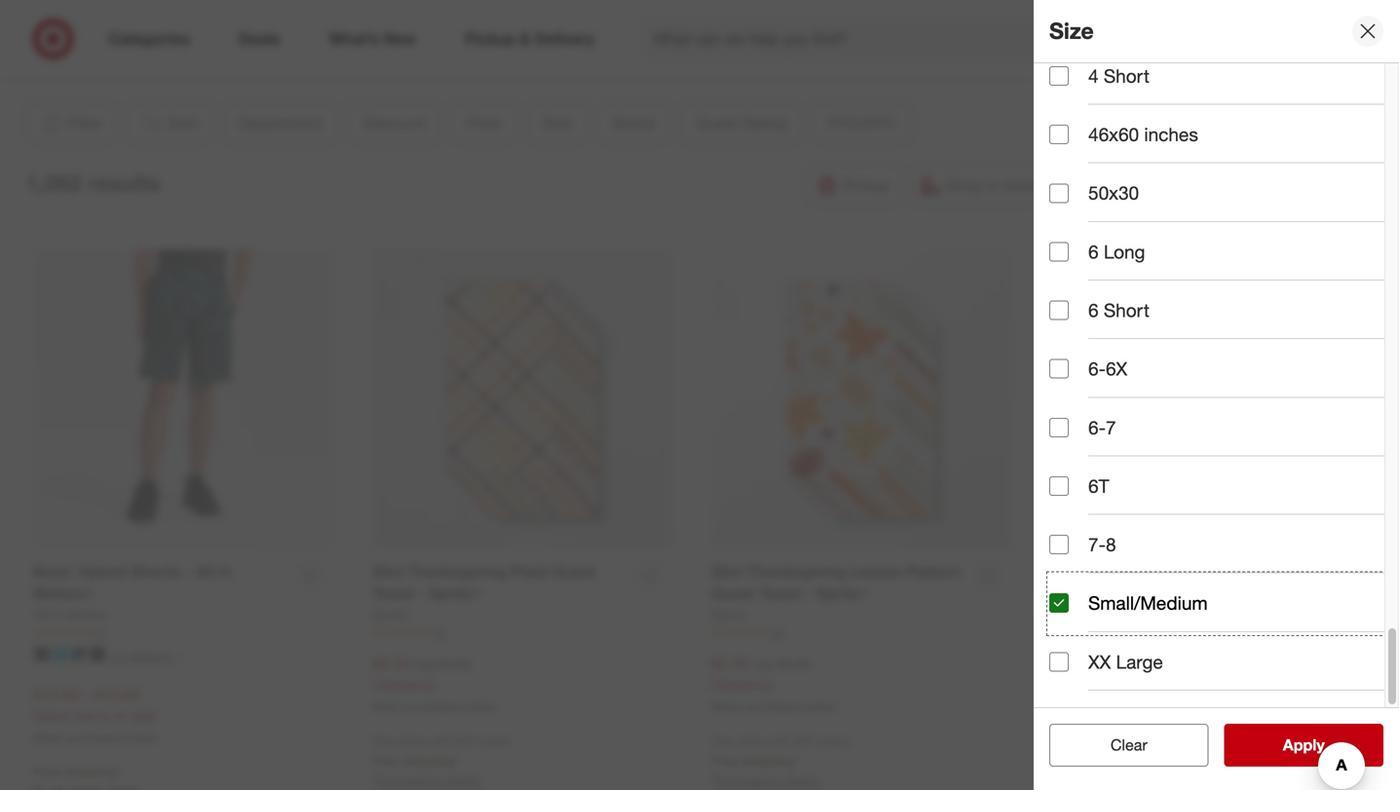 Task type: describe. For each thing, give the bounding box(es) containing it.
exclusions apply. link for 45
[[716, 773, 822, 790]]

clear button
[[1050, 724, 1209, 767]]

$35 for 24
[[455, 734, 474, 748]]

6- for 7
[[1089, 416, 1106, 439]]

ships for 24
[[399, 734, 427, 748]]

-
[[84, 686, 90, 705]]

1 horizontal spatial 45
[[1111, 627, 1124, 641]]

1,062 results
[[26, 170, 161, 197]]

XX Large checkbox
[[1050, 652, 1069, 672]]

inches
[[1145, 123, 1199, 146]]

apply
[[1284, 736, 1325, 755]]

xx
[[1089, 651, 1111, 673]]

0 horizontal spatial $2.55 reg $3.00 clearance when purchased online
[[372, 655, 496, 714]]

only ships with $35 orders free shipping * * exclusions apply. for 24
[[372, 734, 511, 790]]

1 horizontal spatial 45 link
[[1051, 626, 1352, 643]]

with for 24
[[430, 734, 452, 748]]

0 horizontal spatial 45
[[772, 626, 785, 640]]

6-6X checkbox
[[1050, 359, 1069, 379]]

6 for 6 long
[[1089, 241, 1099, 263]]

sale
[[132, 708, 157, 725]]

2 horizontal spatial ships
[[1078, 735, 1106, 749]]

size dialog
[[1034, 0, 1400, 791]]

What can we help you find? suggestions appear below search field
[[643, 18, 1128, 60]]

large
[[1117, 651, 1164, 673]]

8
[[1106, 534, 1117, 556]]

6 short
[[1089, 299, 1150, 322]]

ships for 45
[[739, 734, 766, 748]]

items
[[76, 708, 109, 725]]

2 horizontal spatial $2.55
[[1051, 656, 1089, 675]]

1 horizontal spatial $2.55 reg $3.00 clearance when purchased online
[[712, 655, 835, 714]]

orders for 24
[[477, 734, 511, 748]]

$12.60
[[33, 686, 80, 705]]

6-7 checkbox
[[1050, 418, 1069, 437]]

with for 45
[[770, 734, 791, 748]]

$3.00 for 24's exclusions apply. link
[[438, 656, 471, 673]]

apply button
[[1225, 724, 1384, 767]]

4 Short checkbox
[[1050, 66, 1069, 86]]

4
[[1089, 65, 1099, 87]]

1 horizontal spatial reg
[[753, 656, 773, 673]]

1 horizontal spatial $2.55
[[712, 655, 750, 674]]

6T checkbox
[[1050, 477, 1069, 496]]

apply. for 24
[[446, 773, 483, 790]]

6 Short checkbox
[[1050, 301, 1069, 320]]

46x60 inches checkbox
[[1050, 125, 1069, 144]]

select
[[33, 708, 72, 725]]

7-8 checkbox
[[1050, 535, 1069, 555]]

6 long
[[1089, 241, 1146, 263]]

2 horizontal spatial $35
[[1134, 735, 1153, 749]]



Task type: vqa. For each thing, say whether or not it's contained in the screenshot.
1,062 results
yes



Task type: locate. For each thing, give the bounding box(es) containing it.
6t
[[1089, 475, 1110, 498]]

0 vertical spatial short
[[1104, 65, 1150, 87]]

1 horizontal spatial only ships with $35 orders free shipping * * exclusions apply.
[[712, 734, 850, 790]]

0 horizontal spatial $35
[[455, 734, 474, 748]]

46x60 inches
[[1089, 123, 1199, 146]]

only ships with $35 orders free shipping * * exclusions apply. for 45
[[712, 734, 850, 790]]

2 6- from the top
[[1089, 416, 1106, 439]]

$35
[[455, 734, 474, 748], [795, 734, 813, 748], [1134, 735, 1153, 749]]

clear
[[1111, 736, 1148, 755]]

apply. for 45
[[785, 773, 822, 790]]

6 left long
[[1089, 241, 1099, 263]]

only for 45
[[712, 734, 735, 748]]

50x30
[[1089, 182, 1140, 204]]

0 horizontal spatial with
[[430, 734, 452, 748]]

$2.55 reg $3.00 clearance when purchased online
[[372, 655, 496, 714], [712, 655, 835, 714], [1051, 656, 1175, 715]]

1 vertical spatial 6-
[[1089, 416, 1106, 439]]

6 Long checkbox
[[1050, 242, 1069, 262]]

short for 4 short
[[1104, 65, 1150, 87]]

free shipping * down items
[[33, 763, 121, 780]]

41 link
[[33, 625, 333, 642]]

24 link
[[372, 625, 673, 642]]

1 horizontal spatial ships
[[739, 734, 766, 748]]

1 horizontal spatial $3.00
[[777, 656, 810, 673]]

$12.60 - $13.60 select items on sale when purchased online
[[33, 686, 157, 746]]

$3.00 for exclusions apply. link related to 45
[[777, 656, 810, 673]]

2 horizontal spatial with
[[1109, 735, 1130, 749]]

1 horizontal spatial only
[[712, 734, 735, 748]]

6-6x
[[1089, 358, 1128, 380]]

short down long
[[1104, 299, 1150, 322]]

toys
[[646, 60, 673, 77]]

long
[[1104, 241, 1146, 263]]

exclusions
[[377, 773, 442, 790], [716, 773, 782, 790]]

46x60
[[1089, 123, 1140, 146]]

45
[[772, 626, 785, 640], [1111, 627, 1124, 641]]

6x
[[1106, 358, 1128, 380]]

0 horizontal spatial only ships with $35 orders free shipping * * exclusions apply.
[[372, 734, 511, 790]]

0 vertical spatial 6-
[[1089, 358, 1106, 380]]

$35 for 45
[[795, 734, 813, 748]]

short for 6 short
[[1104, 299, 1150, 322]]

results
[[88, 170, 161, 197]]

1 horizontal spatial apply.
[[785, 773, 822, 790]]

0 horizontal spatial $3.00
[[438, 656, 471, 673]]

toys clearance link
[[593, 0, 792, 78]]

6- right 6-7 option
[[1089, 416, 1106, 439]]

Small/Medium checkbox
[[1050, 594, 1069, 613]]

6
[[1089, 241, 1099, 263], [1089, 299, 1099, 322]]

1 exclusions apply. link from the left
[[377, 773, 483, 790]]

2 exclusions apply. link from the left
[[716, 773, 822, 790]]

on
[[113, 708, 128, 725]]

shipping
[[403, 752, 455, 770], [742, 752, 794, 770], [1082, 753, 1134, 771], [64, 763, 116, 780]]

6 for 6 short
[[1089, 299, 1099, 322]]

reg
[[414, 656, 434, 673], [753, 656, 773, 673], [1093, 657, 1113, 674]]

45 link
[[712, 625, 1012, 642], [1051, 626, 1352, 643]]

toys clearance
[[646, 60, 739, 77]]

apply.
[[446, 773, 483, 790], [785, 773, 822, 790]]

0 horizontal spatial apply.
[[446, 773, 483, 790]]

1 vertical spatial short
[[1104, 299, 1150, 322]]

free shipping *
[[1051, 753, 1139, 771], [33, 763, 121, 780]]

2 apply. from the left
[[785, 773, 822, 790]]

when inside $12.60 - $13.60 select items on sale when purchased online
[[33, 731, 64, 746]]

2 6 from the top
[[1089, 299, 1099, 322]]

6-7
[[1089, 416, 1117, 439]]

only
[[372, 734, 396, 748], [712, 734, 735, 748], [1051, 735, 1075, 749]]

0 horizontal spatial ships
[[399, 734, 427, 748]]

1 6 from the top
[[1089, 241, 1099, 263]]

only for 24
[[372, 734, 396, 748]]

0 horizontal spatial exclusions
[[377, 773, 442, 790]]

2 only ships with $35 orders free shipping * * exclusions apply. from the left
[[712, 734, 850, 790]]

1 exclusions from the left
[[377, 773, 442, 790]]

2 horizontal spatial reg
[[1093, 657, 1113, 674]]

1 horizontal spatial $35
[[795, 734, 813, 748]]

2 horizontal spatial $2.55 reg $3.00 clearance when purchased online
[[1051, 656, 1175, 715]]

1 vertical spatial 6
[[1089, 299, 1099, 322]]

size
[[1050, 17, 1094, 44]]

only ships with $35 orders free shipping * * exclusions apply.
[[372, 734, 511, 790], [712, 734, 850, 790]]

24
[[433, 626, 446, 640]]

2 exclusions from the left
[[716, 773, 782, 790]]

purchased inside $12.60 - $13.60 select items on sale when purchased online
[[67, 731, 122, 746]]

exclusions apply. link for 24
[[377, 773, 483, 790]]

2 horizontal spatial orders
[[1156, 735, 1189, 749]]

exclusions for 45
[[716, 773, 782, 790]]

7-
[[1089, 534, 1106, 556]]

0 horizontal spatial only
[[372, 734, 396, 748]]

6-
[[1089, 358, 1106, 380], [1089, 416, 1106, 439]]

1 horizontal spatial exclusions apply. link
[[716, 773, 822, 790]]

0 vertical spatial 6
[[1089, 241, 1099, 263]]

0 horizontal spatial free shipping *
[[33, 763, 121, 780]]

small/medium
[[1089, 592, 1208, 615]]

*
[[455, 752, 460, 770], [794, 752, 799, 770], [1134, 753, 1139, 771], [116, 763, 121, 780], [372, 773, 377, 790], [712, 773, 716, 790]]

1 horizontal spatial free shipping *
[[1051, 753, 1139, 771]]

0 horizontal spatial $2.55
[[372, 655, 410, 674]]

0 horizontal spatial reg
[[414, 656, 434, 673]]

1 horizontal spatial exclusions
[[716, 773, 782, 790]]

1 only ships with $35 orders free shipping * * exclusions apply. from the left
[[372, 734, 511, 790]]

purchased
[[406, 700, 462, 714], [745, 700, 801, 714], [1084, 701, 1140, 715], [67, 731, 122, 746]]

1 horizontal spatial orders
[[817, 734, 850, 748]]

xx large
[[1089, 651, 1164, 673]]

2 horizontal spatial only
[[1051, 735, 1075, 749]]

exclusions apply. link
[[377, 773, 483, 790], [716, 773, 822, 790]]

0 horizontal spatial 45 link
[[712, 625, 1012, 642]]

$2.55
[[372, 655, 410, 674], [712, 655, 750, 674], [1051, 656, 1089, 675]]

when
[[372, 700, 403, 714], [712, 700, 742, 714], [1051, 701, 1081, 715], [33, 731, 64, 746]]

only ships with $35 orders
[[1051, 735, 1189, 749]]

free shipping * down only ships with $35 orders
[[1051, 753, 1139, 771]]

50x30 checkbox
[[1050, 184, 1069, 203]]

0 horizontal spatial exclusions apply. link
[[377, 773, 483, 790]]

2 short from the top
[[1104, 299, 1150, 322]]

online
[[465, 700, 496, 714], [804, 700, 835, 714], [1143, 701, 1175, 715], [126, 731, 157, 746]]

41
[[94, 626, 107, 640]]

1,062
[[26, 170, 82, 197]]

online inside $12.60 - $13.60 select items on sale when purchased online
[[126, 731, 157, 746]]

ships
[[399, 734, 427, 748], [739, 734, 766, 748], [1078, 735, 1106, 749]]

1 horizontal spatial with
[[770, 734, 791, 748]]

exclusions for 24
[[377, 773, 442, 790]]

1 6- from the top
[[1089, 358, 1106, 380]]

6- for 6x
[[1089, 358, 1106, 380]]

free
[[372, 752, 399, 770], [712, 752, 739, 770], [1051, 753, 1078, 771], [33, 763, 60, 780]]

short
[[1104, 65, 1150, 87], [1104, 299, 1150, 322]]

with
[[430, 734, 452, 748], [770, 734, 791, 748], [1109, 735, 1130, 749]]

6- right 6-6x checkbox
[[1089, 358, 1106, 380]]

clearance
[[677, 60, 739, 77], [372, 676, 434, 694], [712, 676, 773, 694], [1051, 677, 1113, 695]]

orders for 45
[[817, 734, 850, 748]]

orders
[[477, 734, 511, 748], [817, 734, 850, 748], [1156, 735, 1189, 749]]

7
[[1106, 416, 1117, 439]]

6 right 6 short option
[[1089, 299, 1099, 322]]

$13.60
[[95, 686, 141, 705]]

2 horizontal spatial $3.00
[[1116, 657, 1150, 674]]

1 short from the top
[[1104, 65, 1150, 87]]

short right 4
[[1104, 65, 1150, 87]]

1 apply. from the left
[[446, 773, 483, 790]]

0 horizontal spatial orders
[[477, 734, 511, 748]]

$3.00
[[438, 656, 471, 673], [777, 656, 810, 673], [1116, 657, 1150, 674]]

4 short
[[1089, 65, 1150, 87]]

7-8
[[1089, 534, 1117, 556]]



